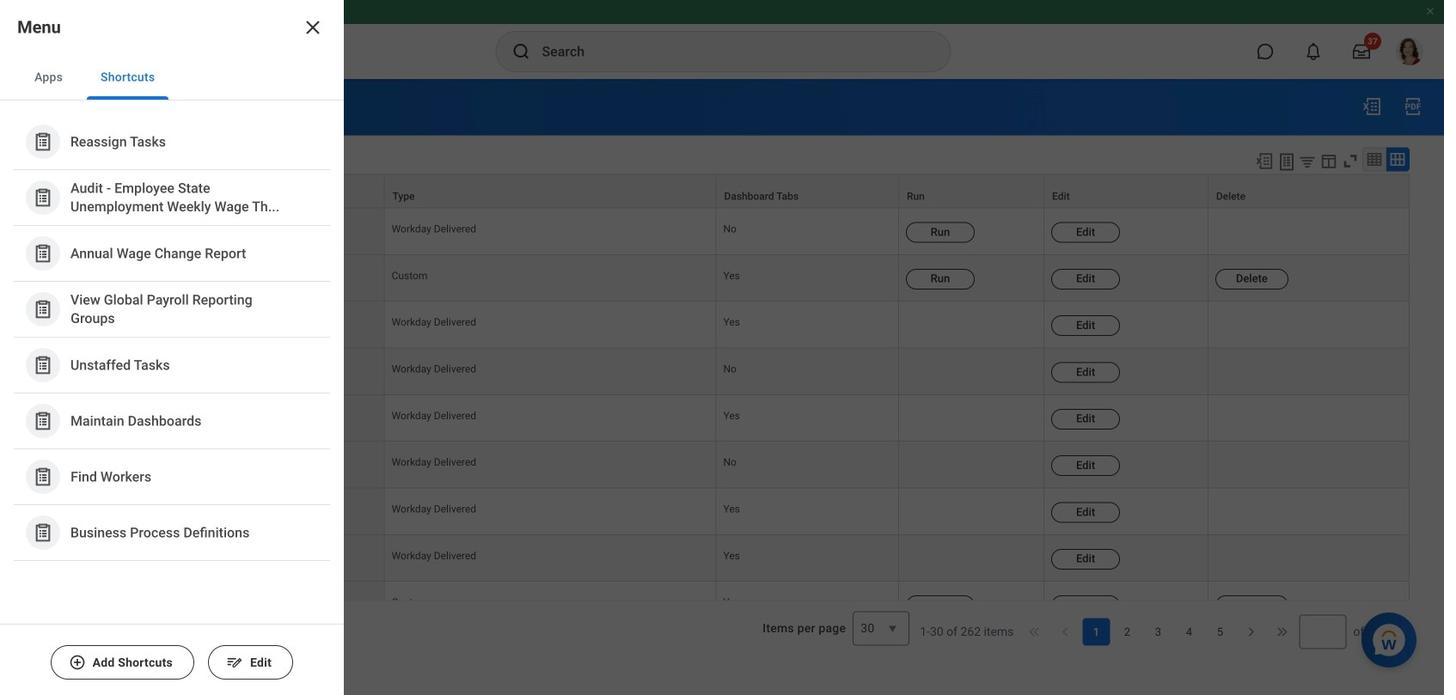 Task type: vqa. For each thing, say whether or not it's contained in the screenshot.
list to the right
yes



Task type: describe. For each thing, give the bounding box(es) containing it.
academics element
[[42, 407, 94, 422]]

6 row from the top
[[34, 396, 1411, 442]]

view printable version (pdf) image
[[1404, 96, 1424, 117]]

9 row from the top
[[34, 536, 1411, 582]]

click to view/edit grid preferences image
[[1320, 152, 1339, 171]]

chevron right small image
[[1243, 624, 1260, 641]]

export to excel image
[[1362, 96, 1383, 117]]

academic tenure dashboard element
[[42, 500, 175, 516]]

academic progress element
[[42, 360, 132, 375]]

account certification element
[[42, 547, 140, 562]]

~flex teams~ element
[[42, 220, 108, 235]]

chevron 2x left small image
[[1026, 624, 1044, 641]]

10 row from the top
[[34, 582, 1411, 629]]

export to excel image
[[1256, 152, 1275, 171]]

8 row from the top
[[34, 489, 1411, 536]]

chevron 2x right small image
[[1274, 624, 1291, 641]]

7 row from the top
[[34, 442, 1411, 489]]

2 clipboard image from the top
[[32, 355, 54, 376]]

notifications large image
[[1306, 43, 1323, 60]]

pagination element
[[920, 602, 1411, 664]]

3 clipboard image from the top
[[32, 467, 54, 488]]

list inside pagination element
[[1083, 619, 1235, 646]]

0 horizontal spatial list
[[0, 101, 344, 575]]

items per page element
[[761, 602, 910, 657]]

status inside pagination element
[[920, 624, 1014, 641]]

select to filter grid data image
[[1299, 153, 1318, 171]]

profile logan mcneil element
[[1386, 33, 1435, 71]]

5 clipboard image from the top
[[32, 522, 54, 544]]

2 clipboard image from the top
[[32, 187, 54, 209]]

text edit image
[[226, 655, 244, 672]]

4 row from the top
[[34, 302, 1411, 349]]

3 clipboard image from the top
[[32, 243, 54, 264]]



Task type: locate. For each thing, give the bounding box(es) containing it.
3 row from the top
[[34, 255, 1411, 302]]

0 vertical spatial clipboard image
[[32, 299, 54, 320]]

main content
[[0, 79, 1445, 696]]

2 row from the top
[[34, 209, 1411, 255]]

toolbar
[[1248, 148, 1411, 174]]

plus circle image
[[69, 655, 86, 672]]

tab list
[[0, 55, 344, 101]]

2 vertical spatial clipboard image
[[32, 467, 54, 488]]

academic element
[[42, 313, 88, 329]]

table image
[[1367, 151, 1384, 168]]

clipboard image
[[32, 131, 54, 153], [32, 187, 54, 209], [32, 243, 54, 264], [32, 411, 54, 432], [32, 522, 54, 544]]

Go to page number text field
[[1300, 615, 1347, 650]]

banner
[[0, 0, 1445, 79]]

chevron left small image
[[1057, 624, 1075, 641]]

expand table image
[[1390, 151, 1407, 168]]

1 clipboard image from the top
[[32, 131, 54, 153]]

list
[[0, 101, 344, 575], [1083, 619, 1235, 646]]

export to worksheets image
[[1277, 152, 1298, 172]]

cell
[[1209, 209, 1411, 255], [900, 302, 1045, 349], [1209, 302, 1411, 349], [900, 349, 1045, 396], [1209, 349, 1411, 396], [900, 396, 1045, 442], [1209, 396, 1411, 442], [900, 442, 1045, 489], [1209, 442, 1411, 489], [900, 489, 1045, 536], [1209, 489, 1411, 536], [900, 536, 1045, 582], [1209, 536, 1411, 582]]

row
[[34, 174, 1411, 209], [34, 209, 1411, 255], [34, 255, 1411, 302], [34, 302, 1411, 349], [34, 349, 1411, 396], [34, 396, 1411, 442], [34, 442, 1411, 489], [34, 489, 1411, 536], [34, 536, 1411, 582], [34, 582, 1411, 629]]

clipboard image
[[32, 299, 54, 320], [32, 355, 54, 376], [32, 467, 54, 488]]

academics for third party element
[[42, 453, 163, 469]]

4 clipboard image from the top
[[32, 411, 54, 432]]

0 vertical spatial list
[[0, 101, 344, 575]]

1 clipboard image from the top
[[32, 299, 54, 320]]

close environment banner image
[[1426, 6, 1436, 16]]

fullscreen image
[[1342, 152, 1361, 171]]

1 vertical spatial clipboard image
[[32, 355, 54, 376]]

search image
[[511, 41, 532, 62]]

5 row from the top
[[34, 349, 1411, 396]]

1 vertical spatial list
[[1083, 619, 1235, 646]]

inbox large image
[[1354, 43, 1371, 60]]

clipboard image down academics element on the bottom left of the page
[[32, 467, 54, 488]]

clipboard image down academic element
[[32, 355, 54, 376]]

status
[[920, 624, 1014, 641]]

1 horizontal spatial list
[[1083, 619, 1235, 646]]

global navigation dialog
[[0, 0, 344, 696]]

1 row from the top
[[34, 174, 1411, 209]]

clipboard image up academic progress element
[[32, 299, 54, 320]]

x image
[[303, 17, 323, 38]]



